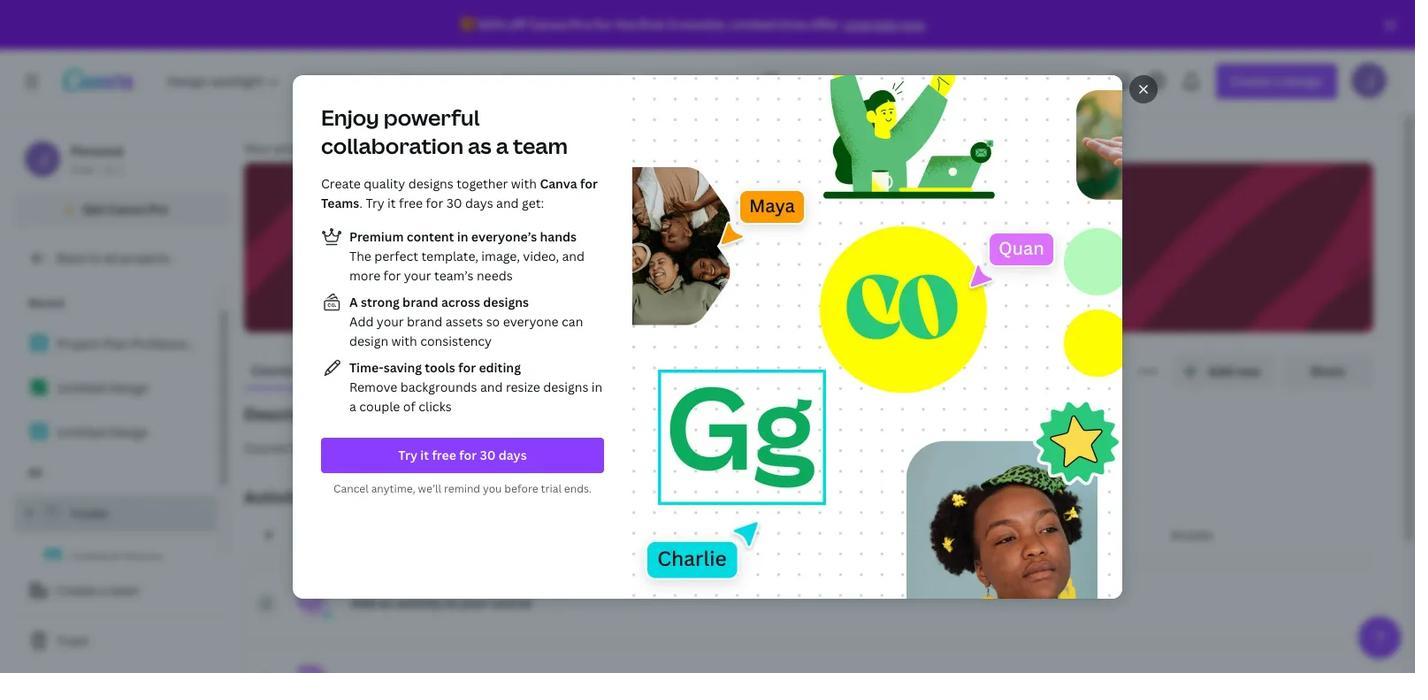 Task type: vqa. For each thing, say whether or not it's contained in the screenshot.


Task type: locate. For each thing, give the bounding box(es) containing it.
1 horizontal spatial folder
[[352, 140, 390, 157]]

2 vertical spatial designs
[[543, 378, 589, 395]]

0 vertical spatial a
[[496, 130, 509, 160]]

0 horizontal spatial folder link
[[14, 495, 217, 533]]

0 vertical spatial it
[[388, 194, 396, 211]]

get canva pro
[[83, 201, 168, 218]]

activities
[[244, 487, 318, 508]]

course for course for learning the systems
[[244, 440, 287, 457]]

0 vertical spatial team
[[513, 130, 568, 160]]

with up get:
[[511, 175, 537, 192]]

1 horizontal spatial folder link
[[352, 139, 390, 158]]

folder inside button
[[749, 228, 841, 266]]

and down hands
[[562, 247, 585, 264]]

0 horizontal spatial days
[[465, 194, 493, 211]]

untitled design link
[[14, 370, 217, 407], [14, 414, 217, 451], [14, 540, 217, 577]]

1 vertical spatial try
[[398, 446, 418, 463]]

with up saving
[[392, 332, 417, 349]]

1 vertical spatial design
[[109, 424, 149, 441]]

0 vertical spatial create
[[321, 175, 361, 192]]

1 vertical spatial .
[[359, 194, 363, 211]]

a strong brand across designs add your brand assets so everyone can design with consistency
[[349, 293, 583, 349]]

1 vertical spatial folder link
[[14, 495, 217, 533]]

0 horizontal spatial with
[[392, 332, 417, 349]]

it up we'll
[[420, 446, 429, 463]]

your down perfect
[[404, 267, 431, 284]]

free
[[399, 194, 423, 211], [432, 446, 456, 463]]

0 horizontal spatial team
[[109, 582, 140, 599]]

to
[[88, 249, 101, 266]]

1 horizontal spatial in
[[592, 378, 603, 395]]

2 vertical spatial and
[[480, 378, 503, 395]]

0 vertical spatial the
[[616, 16, 637, 33]]

designs inside "a strong brand across designs add your brand assets so everyone can design with consistency"
[[483, 293, 529, 310]]

the left first at the left top of page
[[616, 16, 637, 33]]

ends.
[[564, 481, 592, 496]]

a left couple
[[349, 398, 356, 414]]

0 vertical spatial in
[[457, 228, 468, 245]]

brand right 'strong'
[[403, 293, 438, 310]]

needs
[[477, 267, 513, 284]]

design
[[109, 380, 149, 396], [109, 424, 149, 441], [123, 549, 163, 566]]

and
[[496, 194, 519, 211], [562, 247, 585, 264], [480, 378, 503, 395]]

days up before
[[499, 446, 527, 463]]

0 vertical spatial canva
[[529, 16, 567, 33]]

course button
[[244, 354, 301, 388]]

•
[[97, 162, 101, 177]]

0 horizontal spatial projects
[[121, 249, 170, 266]]

your down 'strong'
[[377, 313, 404, 330]]

1 horizontal spatial with
[[511, 175, 537, 192]]

list containing untitled design
[[14, 326, 217, 451]]

in
[[457, 228, 468, 245], [592, 378, 603, 395]]

30
[[447, 194, 462, 211], [480, 446, 496, 463]]

1 horizontal spatial create
[[321, 175, 361, 192]]

for inside 'premium content in everyone's hands the perfect template, image, video, and more for your team's needs'
[[384, 267, 401, 284]]

1 horizontal spatial free
[[432, 446, 456, 463]]

1 horizontal spatial try
[[398, 446, 418, 463]]

3 untitled design link from the top
[[14, 540, 217, 577]]

0 vertical spatial .
[[925, 16, 928, 33]]

1 horizontal spatial the
[[616, 16, 637, 33]]

0 vertical spatial untitled design
[[57, 380, 149, 396]]

1 vertical spatial canva
[[540, 175, 577, 192]]

folder link up the quality
[[352, 139, 390, 158]]

trash
[[57, 633, 89, 649]]

and down the editing
[[480, 378, 503, 395]]

30 down create quality designs together with
[[447, 194, 462, 211]]

1 horizontal spatial it
[[420, 446, 429, 463]]

1
[[118, 162, 123, 177]]

team up get:
[[513, 130, 568, 160]]

1 vertical spatial untitled design link
[[14, 414, 217, 451]]

first
[[639, 16, 665, 33]]

your inside 'premium content in everyone's hands the perfect template, image, video, and more for your team's needs'
[[404, 267, 431, 284]]

0 vertical spatial projects
[[274, 140, 323, 157]]

2 vertical spatial untitled
[[71, 549, 120, 566]]

create up teams
[[321, 175, 361, 192]]

designs
[[408, 175, 454, 192], [483, 293, 529, 310], [543, 378, 589, 395]]

2 horizontal spatial a
[[496, 130, 509, 160]]

2 vertical spatial untitled design
[[71, 549, 163, 566]]

0 vertical spatial folder
[[352, 140, 390, 157]]

free up we'll
[[432, 446, 456, 463]]

2 horizontal spatial folder
[[749, 228, 841, 266]]

pro
[[570, 16, 591, 33], [148, 201, 168, 218]]

1 untitled design link from the top
[[14, 370, 217, 407]]

1 horizontal spatial designs
[[483, 293, 529, 310]]

and left get:
[[496, 194, 519, 211]]

1 vertical spatial free
[[432, 446, 456, 463]]

it
[[388, 194, 396, 211], [420, 446, 429, 463]]

1 vertical spatial it
[[420, 446, 429, 463]]

0 horizontal spatial it
[[388, 194, 396, 211]]

the right learning
[[361, 440, 381, 457]]

1 vertical spatial course
[[244, 440, 287, 457]]

1 vertical spatial in
[[592, 378, 603, 395]]

2 horizontal spatial designs
[[543, 378, 589, 395]]

1 vertical spatial a
[[349, 398, 356, 414]]

in inside 'premium content in everyone's hands the perfect template, image, video, and more for your team's needs'
[[457, 228, 468, 245]]

0 horizontal spatial 30
[[447, 194, 462, 211]]

try it free for 30 days
[[398, 446, 527, 463]]

0 horizontal spatial a
[[99, 582, 106, 599]]

it inside button
[[420, 446, 429, 463]]

🎁
[[460, 16, 476, 33]]

0 horizontal spatial try
[[366, 194, 385, 211]]

team inside enjoy powerful collaboration as a team
[[513, 130, 568, 160]]

consistency
[[420, 332, 492, 349]]

0 vertical spatial and
[[496, 194, 519, 211]]

recent
[[28, 295, 65, 311]]

1 horizontal spatial team
[[513, 130, 568, 160]]

with
[[511, 175, 537, 192], [392, 332, 417, 349]]

0 vertical spatial with
[[511, 175, 537, 192]]

2 vertical spatial design
[[123, 549, 163, 566]]

1 vertical spatial and
[[562, 247, 585, 264]]

1 vertical spatial projects
[[121, 249, 170, 266]]

get:
[[522, 194, 544, 211]]

course up description
[[251, 362, 294, 379]]

try down the quality
[[366, 194, 385, 211]]

brand up consistency
[[407, 313, 443, 330]]

create inside the create a team button
[[57, 582, 96, 599]]

folder link up the create a team button
[[14, 495, 217, 533]]

folder for folder button
[[749, 228, 841, 266]]

0 vertical spatial designs
[[408, 175, 454, 192]]

team up trash link at the left bottom of page
[[109, 582, 140, 599]]

in up template,
[[457, 228, 468, 245]]

canva right 'get'
[[107, 201, 145, 218]]

design for 'untitled design' link corresponding to list containing untitled design
[[109, 380, 149, 396]]

create a team
[[57, 582, 140, 599]]

top level navigation element
[[156, 64, 711, 99]]

1 vertical spatial the
[[361, 440, 381, 457]]

. try it free for 30 days and get:
[[359, 194, 544, 211]]

premium content in everyone's hands the perfect template, image, video, and more for your team's needs
[[349, 228, 585, 284]]

create a team button
[[14, 573, 230, 609]]

1 horizontal spatial days
[[499, 446, 527, 463]]

activity experience
[[931, 526, 1047, 543]]

your inside "a strong brand across designs add your brand assets so everyone can design with consistency"
[[377, 313, 404, 330]]

0 horizontal spatial pro
[[148, 201, 168, 218]]

pro up back to all projects link at the left of page
[[148, 201, 168, 218]]

1 horizontal spatial pro
[[570, 16, 591, 33]]

canva inside button
[[107, 201, 145, 218]]

canva right off
[[529, 16, 567, 33]]

pro right off
[[570, 16, 591, 33]]

course down description
[[244, 440, 287, 457]]

untitled for list containing folder
[[71, 549, 120, 566]]

0 vertical spatial days
[[465, 194, 493, 211]]

2 vertical spatial untitled design link
[[14, 540, 217, 577]]

projects right your
[[274, 140, 323, 157]]

team's
[[434, 267, 474, 284]]

course
[[251, 362, 294, 379], [244, 440, 287, 457]]

1 horizontal spatial a
[[349, 398, 356, 414]]

. right upgrade
[[925, 16, 928, 33]]

0 horizontal spatial the
[[361, 440, 381, 457]]

0 horizontal spatial free
[[399, 194, 423, 211]]

0 horizontal spatial in
[[457, 228, 468, 245]]

designs up so
[[483, 293, 529, 310]]

1 vertical spatial pro
[[148, 201, 168, 218]]

try up anytime,
[[398, 446, 418, 463]]

untitled for list containing untitled design
[[57, 380, 106, 396]]

it down the quality
[[388, 194, 396, 211]]

cancel
[[334, 481, 369, 496]]

with inside "a strong brand across designs add your brand assets so everyone can design with consistency"
[[392, 332, 417, 349]]

back
[[57, 249, 85, 266]]

remove
[[349, 378, 398, 395]]

1 horizontal spatial projects
[[274, 140, 323, 157]]

designs up . try it free for 30 days and get:
[[408, 175, 454, 192]]

1 vertical spatial designs
[[483, 293, 529, 310]]

0 vertical spatial your
[[404, 267, 431, 284]]

list containing premium content in everyone's hands
[[321, 226, 604, 416]]

folder link
[[352, 139, 390, 158], [14, 495, 217, 533]]

30 up you
[[480, 446, 496, 463]]

try
[[366, 194, 385, 211], [398, 446, 418, 463]]

untitled
[[57, 380, 106, 396], [57, 424, 106, 441], [71, 549, 120, 566]]

create quality designs together with
[[321, 175, 540, 192]]

designs right resize at bottom left
[[543, 378, 589, 395]]

0 vertical spatial untitled design link
[[14, 370, 217, 407]]

backgrounds
[[401, 378, 477, 395]]

1 vertical spatial team
[[109, 582, 140, 599]]

1 vertical spatial create
[[57, 582, 96, 599]]

designs inside time-saving tools for editing remove backgrounds and resize designs in a couple of clicks
[[543, 378, 589, 395]]

1 vertical spatial with
[[392, 332, 417, 349]]

#
[[265, 526, 273, 543]]

content
[[407, 228, 454, 245]]

1 vertical spatial your
[[377, 313, 404, 330]]

tools
[[425, 359, 455, 376]]

1 vertical spatial 30
[[480, 446, 496, 463]]

for
[[594, 16, 613, 33], [580, 175, 598, 192], [426, 194, 444, 211], [384, 267, 401, 284], [458, 359, 476, 376], [290, 440, 307, 457], [459, 446, 477, 463]]

folder for topmost folder link
[[352, 140, 390, 157]]

2 vertical spatial canva
[[107, 201, 145, 218]]

remind
[[444, 481, 480, 496]]

a up trash link at the left bottom of page
[[99, 582, 106, 599]]

2 vertical spatial a
[[99, 582, 106, 599]]

list for create quality designs together with
[[321, 226, 604, 416]]

canva
[[529, 16, 567, 33], [540, 175, 577, 192], [107, 201, 145, 218]]

a right as
[[496, 130, 509, 160]]

1 vertical spatial days
[[499, 446, 527, 463]]

list
[[321, 226, 604, 416], [14, 326, 217, 451], [14, 495, 217, 665]]

design for 2nd 'untitled design' link from the bottom of the page
[[109, 424, 149, 441]]

3
[[668, 16, 675, 33]]

0 vertical spatial design
[[109, 380, 149, 396]]

create up the trash
[[57, 582, 96, 599]]

quality
[[364, 175, 405, 192]]

canva inside canva for teams
[[540, 175, 577, 192]]

1 horizontal spatial .
[[925, 16, 928, 33]]

0 vertical spatial 30
[[447, 194, 462, 211]]

you
[[483, 481, 502, 496]]

back to all projects
[[57, 249, 170, 266]]

and inside time-saving tools for editing remove backgrounds and resize designs in a couple of clicks
[[480, 378, 503, 395]]

image,
[[482, 247, 520, 264]]

0 vertical spatial try
[[366, 194, 385, 211]]

team
[[513, 130, 568, 160], [109, 582, 140, 599]]

free down create quality designs together with
[[399, 194, 423, 211]]

projects
[[274, 140, 323, 157], [121, 249, 170, 266]]

1 vertical spatial folder
[[749, 228, 841, 266]]

1 horizontal spatial 30
[[480, 446, 496, 463]]

0 vertical spatial course
[[251, 362, 294, 379]]

course for learning the systems button
[[244, 439, 1374, 458]]

the
[[616, 16, 637, 33], [361, 440, 381, 457]]

None search field
[[753, 64, 1096, 99]]

time-
[[349, 359, 384, 376]]

0 vertical spatial pro
[[570, 16, 591, 33]]

2 vertical spatial folder
[[71, 505, 109, 522]]

everyone's
[[471, 228, 537, 245]]

in right resize at bottom left
[[592, 378, 603, 395]]

canva up get:
[[540, 175, 577, 192]]

so
[[486, 313, 500, 330]]

systems
[[384, 440, 433, 457]]

a
[[349, 293, 358, 310]]

0 vertical spatial untitled
[[57, 380, 106, 396]]

hands
[[540, 228, 577, 245]]

assets
[[446, 313, 483, 330]]

0 horizontal spatial create
[[57, 582, 96, 599]]

0 horizontal spatial folder
[[71, 505, 109, 522]]

the inside button
[[361, 440, 381, 457]]

projects right all at the top of page
[[121, 249, 170, 266]]

. up premium
[[359, 194, 363, 211]]

days down together at the left top
[[465, 194, 493, 211]]



Task type: describe. For each thing, give the bounding box(es) containing it.
share
[[1311, 363, 1345, 380]]

design
[[349, 332, 389, 349]]

0 vertical spatial folder link
[[352, 139, 390, 158]]

experience
[[981, 526, 1047, 543]]

more
[[349, 267, 381, 284]]

personal
[[71, 142, 123, 159]]

template,
[[422, 247, 479, 264]]

across
[[441, 293, 480, 310]]

get canva pro button
[[14, 193, 230, 226]]

time-saving tools for editing remove backgrounds and resize designs in a couple of clicks
[[349, 359, 603, 414]]

of
[[403, 398, 416, 414]]

free •
[[71, 162, 101, 177]]

try it free for 30 days button
[[321, 437, 604, 473]]

couple
[[359, 398, 400, 414]]

course for learning the systems
[[244, 440, 433, 457]]

premium
[[349, 228, 404, 245]]

and for time-saving tools for editing remove backgrounds and resize designs in a couple of clicks
[[480, 378, 503, 395]]

folder button
[[740, 220, 850, 276]]

before
[[505, 481, 538, 496]]

activity
[[931, 526, 978, 543]]

cancel anytime, we'll remind you before trial ends.
[[334, 481, 592, 496]]

description
[[244, 403, 335, 425]]

list containing folder
[[14, 495, 217, 665]]

resize
[[506, 378, 540, 395]]

create for create a team
[[57, 582, 96, 599]]

2 untitled design link from the top
[[14, 414, 217, 451]]

all
[[28, 465, 42, 480]]

months.
[[678, 16, 728, 33]]

free
[[71, 162, 93, 177]]

collaboration
[[321, 130, 464, 160]]

in inside time-saving tools for editing remove backgrounds and resize designs in a couple of clicks
[[592, 378, 603, 395]]

team inside button
[[109, 582, 140, 599]]

try inside try it free for 30 days button
[[398, 446, 418, 463]]

learning
[[310, 440, 358, 457]]

a inside button
[[99, 582, 106, 599]]

get
[[83, 201, 104, 218]]

all
[[104, 249, 118, 266]]

for inside time-saving tools for editing remove backgrounds and resize designs in a couple of clicks
[[458, 359, 476, 376]]

powerful
[[384, 102, 480, 131]]

strong
[[361, 293, 400, 310]]

limited
[[730, 16, 776, 33]]

back to all projects link
[[14, 241, 230, 276]]

clicks
[[419, 398, 452, 414]]

together
[[457, 175, 508, 192]]

0 horizontal spatial .
[[359, 194, 363, 211]]

everyone
[[503, 313, 559, 330]]

enjoy
[[321, 102, 379, 131]]

access
[[1171, 526, 1213, 543]]

50%
[[478, 16, 506, 33]]

0 vertical spatial free
[[399, 194, 423, 211]]

free inside button
[[432, 446, 456, 463]]

days inside button
[[499, 446, 527, 463]]

upgrade
[[844, 16, 897, 33]]

off
[[508, 16, 526, 33]]

create for create quality designs together with
[[321, 175, 361, 192]]

projects inside back to all projects link
[[121, 249, 170, 266]]

🎁 50% off canva pro for the first 3 months. limited time offer. upgrade now .
[[460, 16, 928, 33]]

share button
[[1282, 354, 1374, 389]]

canva for teams
[[321, 175, 598, 211]]

a inside enjoy powerful collaboration as a team
[[496, 130, 509, 160]]

can
[[562, 313, 583, 330]]

projects inside your projects link
[[274, 140, 323, 157]]

perfect
[[375, 247, 418, 264]]

offer.
[[809, 16, 842, 33]]

pro inside button
[[148, 201, 168, 218]]

enjoy powerful collaboration as a team
[[321, 102, 568, 160]]

your
[[244, 140, 271, 157]]

design for list containing folder 'untitled design' link
[[123, 549, 163, 566]]

for inside canva for teams
[[580, 175, 598, 192]]

the
[[349, 247, 371, 264]]

untitled design link for list containing untitled design
[[14, 370, 217, 407]]

list for recent
[[14, 326, 217, 451]]

your projects link
[[244, 139, 323, 158]]

30 inside button
[[480, 446, 496, 463]]

teams
[[321, 194, 359, 211]]

course for course
[[251, 362, 294, 379]]

as
[[468, 130, 492, 160]]

0 horizontal spatial designs
[[408, 175, 454, 192]]

folder inside list
[[71, 505, 109, 522]]

we'll
[[418, 481, 441, 496]]

a inside time-saving tools for editing remove backgrounds and resize designs in a couple of clicks
[[349, 398, 356, 414]]

saving
[[384, 359, 422, 376]]

1 vertical spatial untitled design
[[57, 424, 149, 441]]

editing
[[479, 359, 521, 376]]

upgrade now button
[[844, 16, 925, 33]]

trial
[[541, 481, 562, 496]]

1 vertical spatial brand
[[407, 313, 443, 330]]

0 vertical spatial brand
[[403, 293, 438, 310]]

anytime,
[[371, 481, 415, 496]]

and inside 'premium content in everyone's hands the perfect template, image, video, and more for your team's needs'
[[562, 247, 585, 264]]

1 vertical spatial untitled
[[57, 424, 106, 441]]

untitled design link for list containing folder
[[14, 540, 217, 577]]

and for . try it free for 30 days and get:
[[496, 194, 519, 211]]

title
[[294, 526, 321, 543]]

video,
[[523, 247, 559, 264]]



